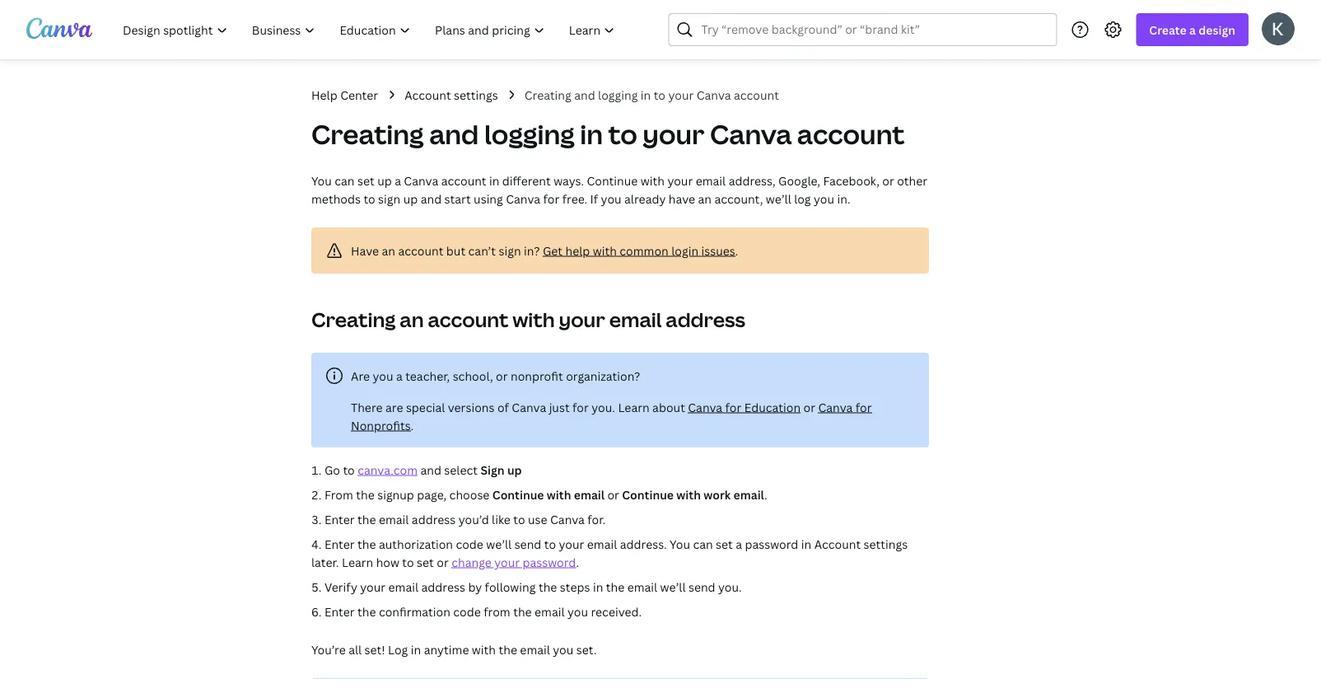 Task type: locate. For each thing, give the bounding box(es) containing it.
0 horizontal spatial you.
[[592, 399, 616, 415]]

1 horizontal spatial set
[[417, 554, 434, 570]]

0 vertical spatial enter
[[325, 511, 355, 527]]

canva for education link
[[688, 399, 801, 415]]

work
[[704, 487, 731, 502]]

or inside enter the authorization code we'll send to your email address. you can set a password in account settings later. learn how to set or
[[437, 554, 449, 570]]

0 vertical spatial address
[[666, 306, 746, 333]]

with up already
[[641, 173, 665, 188]]

0 vertical spatial an
[[698, 191, 712, 206]]

send
[[515, 536, 542, 552], [689, 579, 716, 595]]

address
[[666, 306, 746, 333], [412, 511, 456, 527], [422, 579, 466, 595]]

address.
[[620, 536, 667, 552]]

the left authorization at left bottom
[[358, 536, 376, 552]]

up right sign
[[508, 462, 522, 478]]

enter down verify
[[325, 604, 355, 619]]

creating and logging in to your canva account link
[[525, 86, 780, 104]]

0 horizontal spatial settings
[[454, 87, 498, 103]]

can
[[335, 173, 355, 188], [693, 536, 713, 552]]

address left by
[[422, 579, 466, 595]]

1 vertical spatial up
[[404, 191, 418, 206]]

1 horizontal spatial you
[[670, 536, 691, 552]]

from the signup page, choose continue with email or continue with work email .
[[325, 487, 768, 502]]

verify your email address by following the steps in the email we'll send you.
[[325, 579, 742, 595]]

0 vertical spatial logging
[[598, 87, 638, 103]]

1 vertical spatial code
[[454, 604, 481, 619]]

set down work
[[716, 536, 733, 552]]

create a design
[[1150, 22, 1236, 37]]

in.
[[838, 191, 851, 206]]

code
[[456, 536, 484, 552], [454, 604, 481, 619]]

set down authorization at left bottom
[[417, 554, 434, 570]]

. right work
[[765, 487, 768, 502]]

can inside enter the authorization code we'll send to your email address. you can set a password in account settings later. learn how to set or
[[693, 536, 713, 552]]

1 vertical spatial password
[[523, 554, 576, 570]]

account settings link
[[405, 86, 498, 104]]

common
[[620, 243, 669, 258]]

for inside you can set up a canva account in different ways. continue with your email address, google, facebook, or other methods to sign up and start using canva for free. if you already have an account, we'll log you in.
[[543, 191, 560, 206]]

but
[[447, 243, 466, 258]]

your inside enter the authorization code we'll send to your email address. you can set a password in account settings later. learn how to set or
[[559, 536, 585, 552]]

enter
[[325, 511, 355, 527], [325, 536, 355, 552], [325, 604, 355, 619]]

0 horizontal spatial we'll
[[486, 536, 512, 552]]

email up received.
[[628, 579, 658, 595]]

1 horizontal spatial we'll
[[661, 579, 686, 595]]

we'll
[[766, 191, 792, 206], [486, 536, 512, 552], [661, 579, 686, 595]]

3 enter from the top
[[325, 604, 355, 619]]

or right the education
[[804, 399, 816, 415]]

learn left about
[[618, 399, 650, 415]]

. down special
[[411, 417, 414, 433]]

email down for.
[[587, 536, 618, 552]]

1 enter from the top
[[325, 511, 355, 527]]

signup
[[378, 487, 414, 502]]

0 vertical spatial we'll
[[766, 191, 792, 206]]

1 vertical spatial settings
[[864, 536, 908, 552]]

0 vertical spatial can
[[335, 173, 355, 188]]

an
[[698, 191, 712, 206], [382, 243, 396, 258], [400, 306, 424, 333]]

design
[[1199, 22, 1236, 37]]

2 horizontal spatial set
[[716, 536, 733, 552]]

address down the 'issues'
[[666, 306, 746, 333]]

1 vertical spatial set
[[716, 536, 733, 552]]

0 horizontal spatial account
[[405, 87, 451, 103]]

continue up if
[[587, 173, 638, 188]]

. up steps
[[576, 554, 579, 570]]

sign left in? at the top of page
[[499, 243, 521, 258]]

log
[[388, 642, 408, 657]]

can down work
[[693, 536, 713, 552]]

enter inside enter the authorization code we'll send to your email address. you can set a password in account settings later. learn how to set or
[[325, 536, 355, 552]]

you're
[[312, 642, 346, 657]]

in inside enter the authorization code we'll send to your email address. you can set a password in account settings later. learn how to set or
[[802, 536, 812, 552]]

can up methods at top left
[[335, 173, 355, 188]]

the up set!
[[358, 604, 376, 619]]

1 horizontal spatial learn
[[618, 399, 650, 415]]

2 enter from the top
[[325, 536, 355, 552]]

email left set. at the bottom left
[[520, 642, 550, 657]]

email down signup
[[379, 511, 409, 527]]

address for enter the email address you'd like to use canva for.
[[412, 511, 456, 527]]

0 horizontal spatial set
[[358, 173, 375, 188]]

1 horizontal spatial logging
[[598, 87, 638, 103]]

continue
[[587, 173, 638, 188], [493, 487, 544, 502], [622, 487, 674, 502]]

you
[[312, 173, 332, 188], [670, 536, 691, 552]]

settings inside enter the authorization code we'll send to your email address. you can set a password in account settings later. learn how to set or
[[864, 536, 908, 552]]

account
[[405, 87, 451, 103], [815, 536, 861, 552]]

received.
[[591, 604, 642, 619]]

1 vertical spatial an
[[382, 243, 396, 258]]

creating and logging in to your canva account
[[525, 87, 780, 103], [312, 116, 905, 152]]

1 vertical spatial logging
[[484, 116, 575, 152]]

1 vertical spatial enter
[[325, 536, 355, 552]]

1 horizontal spatial an
[[400, 306, 424, 333]]

a
[[1190, 22, 1197, 37], [395, 173, 401, 188], [396, 368, 403, 384], [736, 536, 743, 552]]

1 vertical spatial you.
[[719, 579, 742, 595]]

nonprofits
[[351, 417, 411, 433]]

teacher,
[[406, 368, 450, 384]]

email up 'account,'
[[696, 173, 726, 188]]

in
[[641, 87, 651, 103], [580, 116, 603, 152], [490, 173, 500, 188], [802, 536, 812, 552], [593, 579, 604, 595], [411, 642, 421, 657]]

0 vertical spatial sign
[[378, 191, 401, 206]]

center
[[340, 87, 378, 103]]

in inside you can set up a canva account in different ways. continue with your email address, google, facebook, or other methods to sign up and start using canva for free. if you already have an account, we'll log you in.
[[490, 173, 500, 188]]

1 vertical spatial you
[[670, 536, 691, 552]]

0 vertical spatial send
[[515, 536, 542, 552]]

2 vertical spatial up
[[508, 462, 522, 478]]

code up change
[[456, 536, 484, 552]]

0 horizontal spatial send
[[515, 536, 542, 552]]

2 vertical spatial enter
[[325, 604, 355, 619]]

Try "remove background" or "brand kit" search field
[[702, 14, 1047, 45]]

you'd
[[459, 511, 489, 527]]

sign right methods at top left
[[378, 191, 401, 206]]

0 horizontal spatial logging
[[484, 116, 575, 152]]

1 horizontal spatial account
[[815, 536, 861, 552]]

set
[[358, 173, 375, 188], [716, 536, 733, 552], [417, 554, 434, 570]]

1 horizontal spatial send
[[689, 579, 716, 595]]

the
[[356, 487, 375, 502], [358, 511, 376, 527], [358, 536, 376, 552], [539, 579, 557, 595], [606, 579, 625, 595], [358, 604, 376, 619], [514, 604, 532, 619], [499, 642, 517, 657]]

1 vertical spatial learn
[[342, 554, 374, 570]]

a inside you can set up a canva account in different ways. continue with your email address, google, facebook, or other methods to sign up and start using canva for free. if you already have an account, we'll log you in.
[[395, 173, 401, 188]]

nonprofit
[[511, 368, 563, 384]]

or left other
[[883, 173, 895, 188]]

we'll inside enter the authorization code we'll send to your email address. you can set a password in account settings later. learn how to set or
[[486, 536, 512, 552]]

sign
[[378, 191, 401, 206], [499, 243, 521, 258]]

the down from
[[499, 642, 517, 657]]

a inside enter the authorization code we'll send to your email address. you can set a password in account settings later. learn how to set or
[[736, 536, 743, 552]]

email inside enter the authorization code we'll send to your email address. you can set a password in account settings later. learn how to set or
[[587, 536, 618, 552]]

1 horizontal spatial you.
[[719, 579, 742, 595]]

your inside you can set up a canva account in different ways. continue with your email address, google, facebook, or other methods to sign up and start using canva for free. if you already have an account, we'll log you in.
[[668, 173, 693, 188]]

set!
[[365, 642, 385, 657]]

enter up later.
[[325, 536, 355, 552]]

enter the authorization code we'll send to your email address. you can set a password in account settings later. learn how to set or
[[312, 536, 908, 570]]

you right if
[[601, 191, 622, 206]]

0 vertical spatial password
[[745, 536, 799, 552]]

change your password link
[[452, 554, 576, 570]]

0 vertical spatial set
[[358, 173, 375, 188]]

code inside enter the authorization code we'll send to your email address. you can set a password in account settings later. learn how to set or
[[456, 536, 484, 552]]

up up have
[[378, 173, 392, 188]]

code down by
[[454, 604, 481, 619]]

learn up verify
[[342, 554, 374, 570]]

can inside you can set up a canva account in different ways. continue with your email address, google, facebook, or other methods to sign up and start using canva for free. if you already have an account, we'll log you in.
[[335, 173, 355, 188]]

you right address.
[[670, 536, 691, 552]]

or inside you can set up a canva account in different ways. continue with your email address, google, facebook, or other methods to sign up and start using canva for free. if you already have an account, we'll log you in.
[[883, 173, 895, 188]]

you.
[[592, 399, 616, 415], [719, 579, 742, 595]]

2 vertical spatial address
[[422, 579, 466, 595]]

. right login
[[736, 243, 739, 258]]

email inside you can set up a canva account in different ways. continue with your email address, google, facebook, or other methods to sign up and start using canva for free. if you already have an account, we'll log you in.
[[696, 173, 726, 188]]

0 vertical spatial code
[[456, 536, 484, 552]]

password inside enter the authorization code we'll send to your email address. you can set a password in account settings later. learn how to set or
[[745, 536, 799, 552]]

we'll up change your password link
[[486, 536, 512, 552]]

1 vertical spatial account
[[815, 536, 861, 552]]

1 vertical spatial address
[[412, 511, 456, 527]]

address for verify your email address by following the steps in the email we'll send you.
[[422, 579, 466, 595]]

0 horizontal spatial you
[[312, 173, 332, 188]]

free.
[[563, 191, 588, 206]]

password
[[745, 536, 799, 552], [523, 554, 576, 570]]

2 horizontal spatial we'll
[[766, 191, 792, 206]]

there are special versions of canva just for you. learn about canva for education or
[[351, 399, 819, 415]]

settings
[[454, 87, 498, 103], [864, 536, 908, 552]]

we'll down address.
[[661, 579, 686, 595]]

0 horizontal spatial learn
[[342, 554, 374, 570]]

you're all set! log in anytime with the email you set.
[[312, 642, 597, 657]]

different
[[503, 173, 551, 188]]

are you a teacher, school, or nonprofit organization?
[[351, 368, 641, 384]]

0 horizontal spatial sign
[[378, 191, 401, 206]]

to
[[654, 87, 666, 103], [609, 116, 638, 152], [364, 191, 376, 206], [343, 462, 355, 478], [514, 511, 525, 527], [545, 536, 556, 552], [402, 554, 414, 570]]

and
[[575, 87, 596, 103], [429, 116, 479, 152], [421, 191, 442, 206], [421, 462, 442, 478]]

or
[[883, 173, 895, 188], [496, 368, 508, 384], [804, 399, 816, 415], [608, 487, 620, 502], [437, 554, 449, 570]]

account inside enter the authorization code we'll send to your email address. you can set a password in account settings later. learn how to set or
[[815, 536, 861, 552]]

1 horizontal spatial settings
[[864, 536, 908, 552]]

have
[[669, 191, 696, 206]]

to inside creating and logging in to your canva account link
[[654, 87, 666, 103]]

continue up like
[[493, 487, 544, 502]]

are
[[386, 399, 403, 415]]

set.
[[577, 642, 597, 657]]

ways.
[[554, 173, 584, 188]]

up left start
[[404, 191, 418, 206]]

1 vertical spatial sign
[[499, 243, 521, 258]]

1 horizontal spatial password
[[745, 536, 799, 552]]

0 horizontal spatial an
[[382, 243, 396, 258]]

the up received.
[[606, 579, 625, 595]]

creating an account with your email address
[[312, 306, 746, 333]]

0 horizontal spatial password
[[523, 554, 576, 570]]

address down page,
[[412, 511, 456, 527]]

enter down from on the left of page
[[325, 511, 355, 527]]

enter for enter the authorization code we'll send to your email address. you can set a password in account settings later. learn how to set or
[[325, 536, 355, 552]]

.
[[736, 243, 739, 258], [411, 417, 414, 433], [765, 487, 768, 502], [576, 554, 579, 570]]

email right work
[[734, 487, 765, 502]]

0 vertical spatial you
[[312, 173, 332, 188]]

with up use
[[547, 487, 571, 502]]

0 horizontal spatial can
[[335, 173, 355, 188]]

set up methods at top left
[[358, 173, 375, 188]]

up
[[378, 173, 392, 188], [404, 191, 418, 206], [508, 462, 522, 478]]

steps
[[560, 579, 590, 595]]

are
[[351, 368, 370, 384]]

or left change
[[437, 554, 449, 570]]

get help with common login issues link
[[543, 243, 736, 258]]

1 vertical spatial we'll
[[486, 536, 512, 552]]

send inside enter the authorization code we'll send to your email address. you can set a password in account settings later. learn how to set or
[[515, 536, 542, 552]]

1 horizontal spatial can
[[693, 536, 713, 552]]

you up methods at top left
[[312, 173, 332, 188]]

0 vertical spatial up
[[378, 173, 392, 188]]

2 horizontal spatial up
[[508, 462, 522, 478]]

1 vertical spatial can
[[693, 536, 713, 552]]

we'll left log
[[766, 191, 792, 206]]

go to canva.com and select sign up
[[325, 462, 522, 478]]

creating
[[525, 87, 572, 103], [312, 116, 424, 152], [312, 306, 396, 333]]

for
[[543, 191, 560, 206], [573, 399, 589, 415], [726, 399, 742, 415], [856, 399, 872, 415]]

top level navigation element
[[112, 13, 629, 46]]

2 vertical spatial creating
[[312, 306, 396, 333]]

account inside you can set up a canva account in different ways. continue with your email address, google, facebook, or other methods to sign up and start using canva for free. if you already have an account, we'll log you in.
[[441, 173, 487, 188]]

2 horizontal spatial an
[[698, 191, 712, 206]]

2 vertical spatial an
[[400, 306, 424, 333]]

canva
[[697, 87, 731, 103], [710, 116, 792, 152], [404, 173, 439, 188], [506, 191, 541, 206], [512, 399, 547, 415], [688, 399, 723, 415], [819, 399, 853, 415], [551, 511, 585, 527]]

issues
[[702, 243, 736, 258]]

you can set up a canva account in different ways. continue with your email address, google, facebook, or other methods to sign up and start using canva for free. if you already have an account, we'll log you in.
[[312, 173, 928, 206]]

1 vertical spatial creating
[[312, 116, 424, 152]]

the left steps
[[539, 579, 557, 595]]

already
[[625, 191, 666, 206]]



Task type: describe. For each thing, give the bounding box(es) containing it.
continue up address.
[[622, 487, 674, 502]]

google,
[[779, 173, 821, 188]]

you inside enter the authorization code we'll send to your email address. you can set a password in account settings later. learn how to set or
[[670, 536, 691, 552]]

email up confirmation
[[389, 579, 419, 595]]

enter the confirmation code from the email you received.
[[325, 604, 642, 619]]

use
[[528, 511, 548, 527]]

canva.com
[[358, 462, 418, 478]]

get
[[543, 243, 563, 258]]

1 horizontal spatial up
[[404, 191, 418, 206]]

later.
[[312, 554, 339, 570]]

0 vertical spatial learn
[[618, 399, 650, 415]]

help
[[566, 243, 590, 258]]

there
[[351, 399, 383, 415]]

facebook,
[[824, 173, 880, 188]]

the right from on the left of page
[[356, 487, 375, 502]]

0 vertical spatial settings
[[454, 87, 498, 103]]

login
[[672, 243, 699, 258]]

or right school,
[[496, 368, 508, 384]]

2 vertical spatial set
[[417, 554, 434, 570]]

email down verify your email address by following the steps in the email we'll send you.
[[535, 604, 565, 619]]

you left in.
[[814, 191, 835, 206]]

all
[[349, 642, 362, 657]]

enter the email address you'd like to use canva for.
[[325, 511, 606, 527]]

1 vertical spatial creating and logging in to your canva account
[[312, 116, 905, 152]]

an for creating an account with your email address
[[400, 306, 424, 333]]

for inside the canva for nonprofits
[[856, 399, 872, 415]]

enter for enter the email address you'd like to use canva for.
[[325, 511, 355, 527]]

enter for enter the confirmation code from the email you received.
[[325, 604, 355, 619]]

choose
[[450, 487, 490, 502]]

like
[[492, 511, 511, 527]]

help
[[312, 87, 338, 103]]

have an account but can't sign in? get help with common login issues .
[[351, 243, 739, 258]]

special
[[406, 399, 445, 415]]

have
[[351, 243, 379, 258]]

you inside you can set up a canva account in different ways. continue with your email address, google, facebook, or other methods to sign up and start using canva for free. if you already have an account, we'll log you in.
[[312, 173, 332, 188]]

address,
[[729, 173, 776, 188]]

can't
[[469, 243, 496, 258]]

with right help
[[593, 243, 617, 258]]

an for have an account but can't sign in? get help with common login issues .
[[382, 243, 396, 258]]

confirmation
[[379, 604, 451, 619]]

change your password .
[[452, 554, 579, 570]]

code for from
[[454, 604, 481, 619]]

set inside you can set up a canva account in different ways. continue with your email address, google, facebook, or other methods to sign up and start using canva for free. if you already have an account, we'll log you in.
[[358, 173, 375, 188]]

by
[[468, 579, 482, 595]]

0 vertical spatial account
[[405, 87, 451, 103]]

account settings
[[405, 87, 498, 103]]

0 vertical spatial you.
[[592, 399, 616, 415]]

continue inside you can set up a canva account in different ways. continue with your email address, google, facebook, or other methods to sign up and start using canva for free. if you already have an account, we'll log you in.
[[587, 173, 638, 188]]

methods
[[312, 191, 361, 206]]

or up enter the authorization code we'll send to your email address. you can set a password in account settings later. learn how to set or
[[608, 487, 620, 502]]

create
[[1150, 22, 1187, 37]]

about
[[653, 399, 686, 415]]

code for we'll
[[456, 536, 484, 552]]

go
[[325, 462, 340, 478]]

to inside you can set up a canva account in different ways. continue with your email address, google, facebook, or other methods to sign up and start using canva for free. if you already have an account, we'll log you in.
[[364, 191, 376, 206]]

you down steps
[[568, 604, 588, 619]]

canva for nonprofits link
[[351, 399, 872, 433]]

help center
[[312, 87, 378, 103]]

the inside enter the authorization code we'll send to your email address. you can set a password in account settings later. learn how to set or
[[358, 536, 376, 552]]

email up for.
[[574, 487, 605, 502]]

1 horizontal spatial sign
[[499, 243, 521, 258]]

canva inside the canva for nonprofits
[[819, 399, 853, 415]]

of
[[498, 399, 509, 415]]

sign
[[481, 462, 505, 478]]

verify
[[325, 579, 358, 595]]

a inside dropdown button
[[1190, 22, 1197, 37]]

other
[[898, 173, 928, 188]]

we'll inside you can set up a canva account in different ways. continue with your email address, google, facebook, or other methods to sign up and start using canva for free. if you already have an account, we'll log you in.
[[766, 191, 792, 206]]

page,
[[417, 487, 447, 502]]

just
[[549, 399, 570, 415]]

in?
[[524, 243, 540, 258]]

school,
[[453, 368, 493, 384]]

0 vertical spatial creating
[[525, 87, 572, 103]]

email up organization?
[[610, 306, 662, 333]]

2 vertical spatial we'll
[[661, 579, 686, 595]]

kendall parks image
[[1263, 12, 1296, 45]]

account,
[[715, 191, 763, 206]]

0 horizontal spatial up
[[378, 173, 392, 188]]

with left work
[[677, 487, 701, 502]]

using
[[474, 191, 503, 206]]

following
[[485, 579, 536, 595]]

with up nonprofit on the left of page
[[513, 306, 555, 333]]

with right anytime
[[472, 642, 496, 657]]

organization?
[[566, 368, 641, 384]]

with inside you can set up a canva account in different ways. continue with your email address, google, facebook, or other methods to sign up and start using canva for free. if you already have an account, we'll log you in.
[[641, 173, 665, 188]]

select
[[444, 462, 478, 478]]

from
[[325, 487, 353, 502]]

an inside you can set up a canva account in different ways. continue with your email address, google, facebook, or other methods to sign up and start using canva for free. if you already have an account, we'll log you in.
[[698, 191, 712, 206]]

the down canva.com link
[[358, 511, 376, 527]]

authorization
[[379, 536, 453, 552]]

for.
[[588, 511, 606, 527]]

sign inside you can set up a canva account in different ways. continue with your email address, google, facebook, or other methods to sign up and start using canva for free. if you already have an account, we'll log you in.
[[378, 191, 401, 206]]

versions
[[448, 399, 495, 415]]

canva.com link
[[358, 462, 418, 478]]

log
[[795, 191, 811, 206]]

the right from
[[514, 604, 532, 619]]

1 vertical spatial send
[[689, 579, 716, 595]]

canva for nonprofits
[[351, 399, 872, 433]]

from
[[484, 604, 511, 619]]

anytime
[[424, 642, 469, 657]]

create a design button
[[1137, 13, 1249, 46]]

0 vertical spatial creating and logging in to your canva account
[[525, 87, 780, 103]]

change
[[452, 554, 492, 570]]

start
[[445, 191, 471, 206]]

help center link
[[312, 86, 378, 104]]

you right are at bottom left
[[373, 368, 394, 384]]

if
[[591, 191, 598, 206]]

education
[[745, 399, 801, 415]]

learn inside enter the authorization code we'll send to your email address. you can set a password in account settings later. learn how to set or
[[342, 554, 374, 570]]

how
[[376, 554, 400, 570]]

you left set. at the bottom left
[[553, 642, 574, 657]]

and inside you can set up a canva account in different ways. continue with your email address, google, facebook, or other methods to sign up and start using canva for free. if you already have an account, we'll log you in.
[[421, 191, 442, 206]]



Task type: vqa. For each thing, say whether or not it's contained in the screenshot.
FOR
yes



